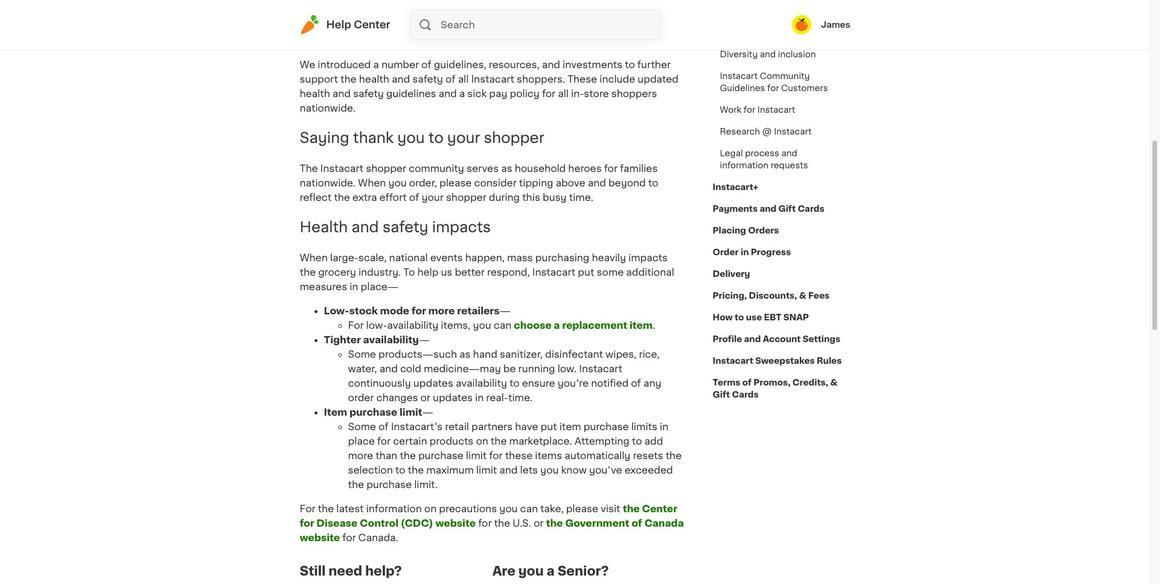 Task type: describe. For each thing, give the bounding box(es) containing it.
sick
[[468, 89, 487, 99]]

water,
[[348, 364, 377, 374]]

ebt
[[765, 314, 782, 322]]

low-stock mode for more retailers — for low-availability items, you can choose a replacement item . tighter availability — some products—such as hand sanitizer, disinfectant wipes, rice, water, and cold medicine—may be running low. instacart continuously updates availability to ensure you're notified of any order changes or updates in real-time. item purchase limit — some of instacart's retail partners have put item purchase limits in place for certain products on the marketplace. attempting to add more than the purchase limit for these items automatically resets the selection to the maximum limit and lets you know you've exceeded the purchase limit.
[[324, 306, 682, 490]]

1 vertical spatial —
[[419, 335, 430, 345]]

products—such
[[379, 350, 457, 360]]

requests
[[771, 161, 809, 170]]

canada
[[645, 519, 684, 529]]

and down these
[[500, 466, 518, 476]]

purchase down order
[[350, 408, 398, 418]]

guidelines,
[[434, 60, 487, 70]]

time. inside the instacart shopper community serves as household heroes for families nationwide. when you order, please consider tipping above and beyond to reflect the extra effort of your shopper during this busy time.
[[570, 193, 594, 203]]

the government of canada website link
[[300, 519, 684, 543]]

2 vertical spatial availability
[[456, 379, 507, 389]]

the center for disease control (cdc) website link
[[300, 505, 678, 529]]

cards inside payments and gift cards link
[[798, 205, 825, 213]]

instacart community guidelines link
[[713, 10, 851, 43]]

grocery
[[318, 268, 356, 277]]

for inside we introduced a number of guidelines, resources, and investments to further support the health and safety of all instacart shoppers. these include updated health and safety guidelines and a sick pay policy for all in-store shoppers nationwide.
[[542, 89, 556, 99]]

sanitizer,
[[500, 350, 543, 360]]

2 vertical spatial limit
[[477, 466, 497, 476]]

the inside the instacart shopper community serves as household heroes for families nationwide. when you order, please consider tipping above and beyond to reflect the extra effort of your shopper during this busy time.
[[334, 193, 350, 203]]

and down number
[[392, 75, 410, 84]]

inclusion
[[779, 50, 817, 59]]

for inside instacart community guidelines for customers
[[768, 84, 780, 92]]

and down 'instacart community guidelines' on the right of page
[[760, 50, 776, 59]]

work for instacart
[[720, 106, 796, 114]]

you're
[[558, 379, 589, 389]]

be
[[504, 364, 516, 374]]

and down support
[[333, 89, 351, 99]]

of up than
[[379, 422, 389, 432]]

saying thank you to your shopper
[[300, 131, 545, 145]]

for down the 'disease' on the left bottom of the page
[[343, 534, 356, 543]]

sweepstakes
[[756, 357, 815, 366]]

0 horizontal spatial health
[[300, 89, 330, 99]]

please inside the instacart shopper community serves as household heroes for families nationwide. when you order, please consider tipping above and beyond to reflect the extra effort of your shopper during this busy time.
[[440, 178, 472, 188]]

research @ instacart link
[[713, 121, 820, 143]]

instacart inside we introduced a number of guidelines, resources, and investments to further support the health and safety of all instacart shoppers. these include updated health and safety guidelines and a sick pay policy for all in-store shoppers nationwide.
[[472, 75, 515, 84]]

the inside the government of canada website
[[546, 519, 563, 529]]

extra
[[353, 193, 377, 203]]

respond,
[[488, 268, 530, 277]]

and up continuously
[[380, 364, 398, 374]]

in left real-
[[476, 393, 484, 403]]

u.s.
[[513, 519, 532, 529]]

cards inside terms of promos, credits, & gift cards
[[732, 391, 759, 399]]

of inside the instacart shopper community serves as household heroes for families nationwide. when you order, please consider tipping above and beyond to reflect the extra effort of your shopper during this busy time.
[[409, 193, 420, 203]]

instacart image
[[300, 15, 319, 34]]

community for instacart community guidelines
[[760, 16, 810, 25]]

or inside low-stock mode for more retailers — for low-availability items, you can choose a replacement item . tighter availability — some products—such as hand sanitizer, disinfectant wipes, rice, water, and cold medicine—may be running low. instacart continuously updates availability to ensure you're notified of any order changes or updates in real-time. item purchase limit — some of instacart's retail partners have put item purchase limits in place for certain products on the marketplace. attempting to add more than the purchase limit for these items automatically resets the selection to the maximum limit and lets you know you've exceeded the purchase limit.
[[421, 393, 431, 403]]

retailers
[[457, 306, 500, 316]]

shoppers
[[612, 89, 658, 99]]

are you a senior?
[[493, 566, 609, 578]]

the inside we introduced a number of guidelines, resources, and investments to further support the health and safety of all instacart shoppers. these include updated health and safety guidelines and a sick pay policy for all in-store shoppers nationwide.
[[341, 75, 357, 84]]

automatically
[[565, 451, 631, 461]]

visit
[[601, 505, 621, 514]]

instacart+
[[713, 183, 759, 192]]

1 vertical spatial for
[[300, 505, 316, 514]]

process
[[746, 149, 780, 158]]

profile and account settings link
[[713, 329, 841, 350]]

profile
[[713, 335, 743, 344]]

can inside low-stock mode for more retailers — for low-availability items, you can choose a replacement item . tighter availability — some products—such as hand sanitizer, disinfectant wipes, rice, water, and cold medicine—may be running low. instacart continuously updates availability to ensure you're notified of any order changes or updates in real-time. item purchase limit — some of instacart's retail partners have put item purchase limits in place for certain products on the marketplace. attempting to add more than the purchase limit for these items automatically resets the selection to the maximum limit and lets you know you've exceeded the purchase limit.
[[494, 321, 512, 331]]

families
[[620, 164, 658, 174]]

profile and account settings
[[713, 335, 841, 344]]

additional
[[627, 268, 675, 277]]

settings
[[803, 335, 841, 344]]

the
[[300, 164, 318, 174]]

instacart's
[[391, 422, 443, 432]]

to down the limits
[[632, 437, 643, 447]]

center for help center
[[354, 20, 391, 30]]

household
[[515, 164, 566, 174]]

purchase down "selection"
[[367, 480, 412, 490]]

work for instacart link
[[713, 99, 803, 121]]

guidelines for instacart community guidelines
[[720, 28, 766, 37]]

ensure
[[522, 379, 556, 389]]

0 vertical spatial item
[[630, 321, 653, 331]]

you right the are
[[519, 566, 544, 578]]

support
[[300, 75, 338, 84]]

are
[[493, 566, 516, 578]]

placing orders link
[[713, 220, 780, 242]]

maximum
[[427, 466, 474, 476]]

instacart inside when large-scale, national events happen, mass purchasing heavily impacts the grocery industry. to help us better respond, instacart put some additional measures in place—
[[533, 268, 576, 277]]

and up shoppers.
[[542, 60, 561, 70]]

help?
[[366, 566, 402, 578]]

1 some from the top
[[348, 350, 376, 360]]

shopper up guidelines,
[[413, 28, 473, 41]]

payments and gift cards link
[[713, 198, 825, 220]]

a left senior?
[[547, 566, 555, 578]]

scale,
[[359, 253, 387, 263]]

to up order,
[[429, 131, 444, 145]]

instacart inside 'instacart community guidelines'
[[720, 16, 758, 25]]

in-
[[572, 89, 584, 99]]

instacart up @
[[758, 106, 796, 114]]

discounts,
[[749, 292, 798, 300]]

1 horizontal spatial all
[[558, 89, 569, 99]]

you right thank in the top left of the page
[[398, 131, 425, 145]]

low-
[[366, 321, 387, 331]]

Search search field
[[440, 10, 661, 39]]

you down items on the bottom left of the page
[[541, 466, 559, 476]]

serves
[[467, 164, 499, 174]]

marketplace.
[[510, 437, 573, 447]]

tipping
[[519, 178, 554, 188]]

pricing, discounts, & fees link
[[713, 285, 830, 307]]

1 vertical spatial can
[[521, 505, 538, 514]]

diversity
[[720, 50, 758, 59]]

0 horizontal spatial item
[[560, 422, 582, 432]]

community for the
[[477, 28, 560, 41]]

on inside low-stock mode for more retailers — for low-availability items, you can choose a replacement item . tighter availability — some products—such as hand sanitizer, disinfectant wipes, rice, water, and cold medicine—may be running low. instacart continuously updates availability to ensure you're notified of any order changes or updates in real-time. item purchase limit — some of instacart's retail partners have put item purchase limits in place for certain products on the marketplace. attempting to add more than the purchase limit for these items automatically resets the selection to the maximum limit and lets you know you've exceeded the purchase limit.
[[476, 437, 489, 447]]

industry.
[[359, 268, 401, 277]]

item
[[324, 408, 347, 418]]

instacart community guidelines
[[720, 16, 810, 37]]

0 horizontal spatial more
[[348, 451, 373, 461]]

0 vertical spatial more
[[429, 306, 455, 316]]

hand
[[473, 350, 498, 360]]

the center for disease control (cdc) website
[[300, 505, 678, 529]]

progress
[[751, 248, 791, 257]]

instacart community guidelines for customers
[[720, 72, 829, 92]]

0 vertical spatial updates
[[414, 379, 454, 389]]

for up than
[[378, 437, 391, 447]]

shopper up the effort
[[366, 164, 407, 174]]

and down 'use'
[[745, 335, 761, 344]]

2 vertical spatial —
[[423, 408, 434, 418]]

and inside legal process and information requests
[[782, 149, 798, 158]]

supporting
[[300, 28, 381, 41]]

0 vertical spatial health
[[359, 75, 390, 84]]

put inside low-stock mode for more retailers — for low-availability items, you can choose a replacement item . tighter availability — some products—such as hand sanitizer, disinfectant wipes, rice, water, and cold medicine—may be running low. instacart continuously updates availability to ensure you're notified of any order changes or updates in real-time. item purchase limit — some of instacart's retail partners have put item purchase limits in place for certain products on the marketplace. attempting to add more than the purchase limit for these items automatically resets the selection to the maximum limit and lets you know you've exceeded the purchase limit.
[[541, 422, 557, 432]]

of inside the government of canada website
[[632, 519, 643, 529]]

0 horizontal spatial on
[[425, 505, 437, 514]]

cold
[[400, 364, 422, 374]]

these
[[505, 451, 533, 461]]

the instacart shopper community serves as household heroes for families nationwide. when you order, please consider tipping above and beyond to reflect the extra effort of your shopper during this busy time.
[[300, 164, 659, 203]]

for canada.
[[340, 534, 399, 543]]

low.
[[558, 364, 577, 374]]

for the u.s. or
[[476, 519, 546, 529]]

1 vertical spatial please
[[566, 505, 599, 514]]

and down extra
[[352, 221, 379, 235]]

we introduced a number of guidelines, resources, and investments to further support the health and safety of all instacart shoppers. these include updated health and safety guidelines and a sick pay policy for all in-store shoppers nationwide.
[[300, 60, 679, 113]]

we
[[300, 60, 315, 70]]

this
[[523, 193, 541, 203]]

stock
[[349, 306, 378, 316]]

0 vertical spatial &
[[800, 292, 807, 300]]

your inside the instacart shopper community serves as household heroes for families nationwide. when you order, please consider tipping above and beyond to reflect the extra effort of your shopper during this busy time.
[[422, 193, 444, 203]]

you down retailers
[[473, 321, 492, 331]]

information for requests
[[720, 161, 769, 170]]

number
[[382, 60, 419, 70]]

center for the center for disease control (cdc) website
[[643, 505, 678, 514]]

for left these
[[490, 451, 503, 461]]

instacart sweepstakes rules link
[[713, 350, 842, 372]]

instacart down profile
[[713, 357, 754, 366]]

supporting the shopper community
[[300, 28, 560, 41]]

the government of canada website
[[300, 519, 684, 543]]

retail
[[445, 422, 469, 432]]



Task type: vqa. For each thing, say whether or not it's contained in the screenshot.
busy
yes



Task type: locate. For each thing, give the bounding box(es) containing it.
you up for the u.s. or
[[500, 505, 518, 514]]

of left any
[[632, 379, 642, 389]]

latest
[[337, 505, 364, 514]]

1 horizontal spatial time.
[[570, 193, 594, 203]]

2 guidelines from the top
[[720, 84, 766, 92]]

community for instacart community guidelines for customers
[[760, 72, 810, 80]]

1 vertical spatial cards
[[732, 391, 759, 399]]

1 vertical spatial item
[[560, 422, 582, 432]]

legal process and information requests link
[[713, 143, 851, 176]]

terms of promos, credits, & gift cards
[[713, 379, 838, 399]]

0 vertical spatial or
[[421, 393, 431, 403]]

1 vertical spatial &
[[831, 379, 838, 387]]

of down guidelines,
[[446, 75, 456, 84]]

above
[[556, 178, 586, 188]]

cards down requests in the right top of the page
[[798, 205, 825, 213]]

information for on
[[366, 505, 422, 514]]

of
[[422, 60, 432, 70], [446, 75, 456, 84], [409, 193, 420, 203], [743, 379, 752, 387], [632, 379, 642, 389], [379, 422, 389, 432], [632, 519, 643, 529]]

1 horizontal spatial information
[[720, 161, 769, 170]]

0 vertical spatial impacts
[[432, 221, 491, 235]]

health
[[359, 75, 390, 84], [300, 89, 330, 99]]

and up requests in the right top of the page
[[782, 149, 798, 158]]

0 horizontal spatial time.
[[509, 393, 533, 403]]

gift inside terms of promos, credits, & gift cards
[[713, 391, 731, 399]]

0 horizontal spatial information
[[366, 505, 422, 514]]

1 vertical spatial or
[[534, 519, 544, 529]]

placing
[[713, 227, 747, 235]]

& left the fees
[[800, 292, 807, 300]]

in
[[741, 248, 749, 257], [350, 282, 359, 292], [476, 393, 484, 403], [660, 422, 669, 432]]

& down rules
[[831, 379, 838, 387]]

or right u.s.
[[534, 519, 544, 529]]

cards
[[798, 205, 825, 213], [732, 391, 759, 399]]

busy
[[543, 193, 567, 203]]

1 horizontal spatial put
[[578, 268, 595, 277]]

limits
[[632, 422, 658, 432]]

limit right maximum
[[477, 466, 497, 476]]

updates up retail
[[433, 393, 473, 403]]

1 horizontal spatial please
[[566, 505, 599, 514]]

purchase up maximum
[[419, 451, 464, 461]]

0 horizontal spatial gift
[[713, 391, 731, 399]]

2 nationwide. from the top
[[300, 178, 356, 188]]

0 vertical spatial safety
[[413, 75, 443, 84]]

for right the work
[[744, 106, 756, 114]]

1 horizontal spatial health
[[359, 75, 390, 84]]

impacts inside when large-scale, national events happen, mass purchasing heavily impacts the grocery industry. to help us better respond, instacart put some additional measures in place—
[[629, 253, 668, 263]]

more up items,
[[429, 306, 455, 316]]

2 some from the top
[[348, 422, 376, 432]]

a inside low-stock mode for more retailers — for low-availability items, you can choose a replacement item . tighter availability — some products—such as hand sanitizer, disinfectant wipes, rice, water, and cold medicine—may be running low. instacart continuously updates availability to ensure you're notified of any order changes or updates in real-time. item purchase limit — some of instacart's retail partners have put item purchase limits in place for certain products on the marketplace. attempting to add more than the purchase limit for these items automatically resets the selection to the maximum limit and lets you know you've exceeded the purchase limit.
[[554, 321, 560, 331]]

in inside when large-scale, national events happen, mass purchasing heavily impacts the grocery industry. to help us better respond, instacart put some additional measures in place—
[[350, 282, 359, 292]]

1 guidelines from the top
[[720, 28, 766, 37]]

include
[[600, 75, 636, 84]]

place—
[[361, 282, 399, 292]]

limit down products
[[466, 451, 487, 461]]

for inside low-stock mode for more retailers — for low-availability items, you can choose a replacement item . tighter availability — some products—such as hand sanitizer, disinfectant wipes, rice, water, and cold medicine—may be running low. instacart continuously updates availability to ensure you're notified of any order changes or updates in real-time. item purchase limit — some of instacart's retail partners have put item purchase limits in place for certain products on the marketplace. attempting to add more than the purchase limit for these items automatically resets the selection to the maximum limit and lets you know you've exceeded the purchase limit.
[[348, 321, 364, 331]]

need
[[329, 566, 363, 578]]

pricing, discounts, & fees
[[713, 292, 830, 300]]

1 vertical spatial safety
[[353, 89, 384, 99]]

1 vertical spatial center
[[643, 505, 678, 514]]

1 horizontal spatial for
[[348, 321, 364, 331]]

0 vertical spatial some
[[348, 350, 376, 360]]

when inside the instacart shopper community serves as household heroes for families nationwide. when you order, please consider tipping above and beyond to reflect the extra effort of your shopper during this busy time.
[[358, 178, 386, 188]]

james
[[822, 21, 851, 29]]

community up customers
[[760, 72, 810, 80]]

1 vertical spatial some
[[348, 422, 376, 432]]

to left 'use'
[[735, 314, 745, 322]]

— down respond, at left
[[500, 306, 511, 316]]

0 vertical spatial when
[[358, 178, 386, 188]]

thank
[[353, 131, 394, 145]]

time.
[[570, 193, 594, 203], [509, 393, 533, 403]]

for inside the instacart shopper community serves as household heroes for families nationwide. when you order, please consider tipping above and beyond to reflect the extra effort of your shopper during this busy time.
[[605, 164, 618, 174]]

in up add
[[660, 422, 669, 432]]

and
[[760, 50, 776, 59], [542, 60, 561, 70], [392, 75, 410, 84], [333, 89, 351, 99], [439, 89, 457, 99], [782, 149, 798, 158], [588, 178, 606, 188], [760, 205, 777, 213], [352, 221, 379, 235], [745, 335, 761, 344], [380, 364, 398, 374], [500, 466, 518, 476]]

— up "instacart's"
[[423, 408, 434, 418]]

information up control
[[366, 505, 422, 514]]

1 vertical spatial your
[[422, 193, 444, 203]]

item up marketplace.
[[560, 422, 582, 432]]

— up products—such
[[419, 335, 430, 345]]

national
[[389, 253, 428, 263]]

or
[[421, 393, 431, 403], [534, 519, 544, 529]]

1 horizontal spatial item
[[630, 321, 653, 331]]

community inside 'instacart community guidelines'
[[760, 16, 810, 25]]

community inside instacart community guidelines for customers
[[760, 72, 810, 80]]

choose a replacement item link
[[514, 321, 653, 331]]

1 horizontal spatial when
[[358, 178, 386, 188]]

to
[[404, 268, 415, 277]]

placing orders
[[713, 227, 780, 235]]

the inside the center for disease control (cdc) website
[[623, 505, 640, 514]]

all left in-
[[558, 89, 569, 99]]

as
[[502, 164, 513, 174], [460, 350, 471, 360]]

for left the 'disease' on the left bottom of the page
[[300, 519, 315, 529]]

on up the (cdc)
[[425, 505, 437, 514]]

0 vertical spatial put
[[578, 268, 595, 277]]

availability down the mode
[[387, 321, 439, 331]]

delivery
[[713, 270, 751, 279]]

0 horizontal spatial cards
[[732, 391, 759, 399]]

purchase up attempting
[[584, 422, 629, 432]]

help center
[[327, 20, 391, 30]]

for inside the center for disease control (cdc) website
[[300, 519, 315, 529]]

instacart right @
[[775, 127, 812, 136]]

when inside when large-scale, national events happen, mass purchasing heavily impacts the grocery industry. to help us better respond, instacart put some additional measures in place—
[[300, 253, 328, 263]]

guidelines up the work
[[720, 84, 766, 92]]

0 horizontal spatial as
[[460, 350, 471, 360]]

2 vertical spatial safety
[[383, 221, 429, 235]]

of left canada
[[632, 519, 643, 529]]

1 horizontal spatial on
[[476, 437, 489, 447]]

0 vertical spatial availability
[[387, 321, 439, 331]]

& inside terms of promos, credits, & gift cards
[[831, 379, 838, 387]]

us
[[441, 268, 453, 277]]

as inside low-stock mode for more retailers — for low-availability items, you can choose a replacement item . tighter availability — some products—such as hand sanitizer, disinfectant wipes, rice, water, and cold medicine—may be running low. instacart continuously updates availability to ensure you're notified of any order changes or updates in real-time. item purchase limit — some of instacart's retail partners have put item purchase limits in place for certain products on the marketplace. attempting to add more than the purchase limit for these items automatically resets the selection to the maximum limit and lets you know you've exceeded the purchase limit.
[[460, 350, 471, 360]]

large-
[[330, 253, 359, 263]]

of right the terms
[[743, 379, 752, 387]]

gift up orders
[[779, 205, 796, 213]]

0 horizontal spatial center
[[354, 20, 391, 30]]

1 vertical spatial guidelines
[[720, 84, 766, 92]]

updated
[[638, 75, 679, 84]]

precautions
[[439, 505, 497, 514]]

put inside when large-scale, national events happen, mass purchasing heavily impacts the grocery industry. to help us better respond, instacart put some additional measures in place—
[[578, 268, 595, 277]]

for down precautions
[[479, 519, 492, 529]]

1 vertical spatial on
[[425, 505, 437, 514]]

center up canada
[[643, 505, 678, 514]]

shopper down the consider
[[446, 193, 487, 203]]

2 community from the top
[[760, 72, 810, 80]]

0 horizontal spatial or
[[421, 393, 431, 403]]

1 vertical spatial information
[[366, 505, 422, 514]]

of inside terms of promos, credits, & gift cards
[[743, 379, 752, 387]]

1 nationwide. from the top
[[300, 104, 356, 113]]

nationwide. up 'saying'
[[300, 104, 356, 113]]

work
[[720, 106, 742, 114]]

user avatar image
[[793, 15, 812, 34]]

information inside legal process and information requests
[[720, 161, 769, 170]]

0 vertical spatial cards
[[798, 205, 825, 213]]

a left sick in the left top of the page
[[460, 89, 465, 99]]

1 vertical spatial all
[[558, 89, 569, 99]]

0 horizontal spatial when
[[300, 253, 328, 263]]

website down for the latest information on precautions you can take, please visit on the bottom of the page
[[436, 519, 476, 529]]

to inside the instacart shopper community serves as household heroes for families nationwide. when you order, please consider tipping above and beyond to reflect the extra effort of your shopper during this busy time.
[[649, 178, 659, 188]]

0 vertical spatial all
[[458, 75, 469, 84]]

order
[[348, 393, 374, 403]]

for up work for instacart link
[[768, 84, 780, 92]]

0 vertical spatial —
[[500, 306, 511, 316]]

wipes,
[[606, 350, 637, 360]]

1 vertical spatial time.
[[509, 393, 533, 403]]

when up extra
[[358, 178, 386, 188]]

you up the effort
[[389, 178, 407, 188]]

1 vertical spatial community
[[760, 72, 810, 80]]

nationwide. up the reflect
[[300, 178, 356, 188]]

time. down the ensure
[[509, 393, 533, 403]]

some up place
[[348, 422, 376, 432]]

website
[[436, 519, 476, 529], [300, 534, 340, 543]]

for right the mode
[[412, 306, 426, 316]]

help
[[327, 20, 351, 30]]

to inside 'how to use ebt snap' link
[[735, 314, 745, 322]]

limit up "instacart's"
[[400, 408, 423, 418]]

1 vertical spatial impacts
[[629, 253, 668, 263]]

instacart up pay
[[472, 75, 515, 84]]

nationwide. inside we introduced a number of guidelines, resources, and investments to further support the health and safety of all instacart shoppers. these include updated health and safety guidelines and a sick pay policy for all in-store shoppers nationwide.
[[300, 104, 356, 113]]

credits,
[[793, 379, 829, 387]]

as inside the instacart shopper community serves as household heroes for families nationwide. when you order, please consider tipping above and beyond to reflect the extra effort of your shopper during this busy time.
[[502, 164, 513, 174]]

how to use ebt snap link
[[713, 307, 809, 329]]

and inside the instacart shopper community serves as household heroes for families nationwide. when you order, please consider tipping above and beyond to reflect the extra effort of your shopper during this busy time.
[[588, 178, 606, 188]]

control
[[360, 519, 399, 529]]

and left sick in the left top of the page
[[439, 89, 457, 99]]

instacart down the diversity
[[720, 72, 758, 80]]

can
[[494, 321, 512, 331], [521, 505, 538, 514]]

for down shoppers.
[[542, 89, 556, 99]]

center inside 'link'
[[354, 20, 391, 30]]

low-
[[324, 306, 349, 316]]

products
[[430, 437, 474, 447]]

0 horizontal spatial &
[[800, 292, 807, 300]]

to inside we introduced a number of guidelines, resources, and investments to further support the health and safety of all instacart shoppers. these include updated health and safety guidelines and a sick pay policy for all in-store shoppers nationwide.
[[625, 60, 635, 70]]

1 vertical spatial health
[[300, 89, 330, 99]]

for up beyond
[[605, 164, 618, 174]]

instacart down purchasing
[[533, 268, 576, 277]]

time. inside low-stock mode for more retailers — for low-availability items, you can choose a replacement item . tighter availability — some products—such as hand sanitizer, disinfectant wipes, rice, water, and cold medicine—may be running low. instacart continuously updates availability to ensure you're notified of any order changes or updates in real-time. item purchase limit — some of instacart's retail partners have put item purchase limits in place for certain products on the marketplace. attempting to add more than the purchase limit for these items automatically resets the selection to the maximum limit and lets you know you've exceeded the purchase limit.
[[509, 393, 533, 403]]

a left number
[[374, 60, 379, 70]]

0 vertical spatial on
[[476, 437, 489, 447]]

nationwide.
[[300, 104, 356, 113], [300, 178, 356, 188]]

0 vertical spatial nationwide.
[[300, 104, 356, 113]]

0 horizontal spatial for
[[300, 505, 316, 514]]

mass
[[507, 253, 533, 263]]

of down order,
[[409, 193, 420, 203]]

and up orders
[[760, 205, 777, 213]]

1 horizontal spatial as
[[502, 164, 513, 174]]

0 vertical spatial information
[[720, 161, 769, 170]]

1 vertical spatial gift
[[713, 391, 731, 399]]

when
[[358, 178, 386, 188], [300, 253, 328, 263]]

disinfectant
[[546, 350, 604, 360]]

delivery link
[[713, 263, 751, 285]]

0 horizontal spatial your
[[422, 193, 444, 203]]

all
[[458, 75, 469, 84], [558, 89, 569, 99]]

0 horizontal spatial all
[[458, 75, 469, 84]]

1 vertical spatial website
[[300, 534, 340, 543]]

tighter
[[324, 335, 361, 345]]

1 horizontal spatial website
[[436, 519, 476, 529]]

safety down introduced
[[353, 89, 384, 99]]

on down partners
[[476, 437, 489, 447]]

all down guidelines,
[[458, 75, 469, 84]]

1 horizontal spatial more
[[429, 306, 455, 316]]

the inside when large-scale, national events happen, mass purchasing heavily impacts the grocery industry. to help us better respond, instacart put some additional measures in place—
[[300, 268, 316, 277]]

1 horizontal spatial your
[[448, 131, 481, 145]]

website down the 'disease' on the left bottom of the page
[[300, 534, 340, 543]]

0 vertical spatial time.
[[570, 193, 594, 203]]

shopper up household
[[484, 131, 545, 145]]

know
[[562, 466, 587, 476]]

community for instacart
[[409, 164, 465, 174]]

instacart up notified
[[580, 364, 623, 374]]

for left latest
[[300, 505, 316, 514]]

0 vertical spatial website
[[436, 519, 476, 529]]

in right order
[[741, 248, 749, 257]]

instacart right the
[[321, 164, 364, 174]]

your up serves
[[448, 131, 481, 145]]

take,
[[541, 505, 564, 514]]

impacts up 'events' at left
[[432, 221, 491, 235]]

snap
[[784, 314, 809, 322]]

effort
[[380, 193, 407, 203]]

when large-scale, national events happen, mass purchasing heavily impacts the grocery industry. to help us better respond, instacart put some additional measures in place—
[[300, 253, 675, 292]]

updates
[[414, 379, 454, 389], [433, 393, 473, 403]]

diversity and inclusion link
[[713, 43, 824, 65]]

0 vertical spatial your
[[448, 131, 481, 145]]

gift down the terms
[[713, 391, 731, 399]]

0 vertical spatial please
[[440, 178, 472, 188]]

0 vertical spatial as
[[502, 164, 513, 174]]

heroes
[[569, 164, 602, 174]]

0 horizontal spatial community
[[409, 164, 465, 174]]

information down legal
[[720, 161, 769, 170]]

0 horizontal spatial please
[[440, 178, 472, 188]]

1 vertical spatial updates
[[433, 393, 473, 403]]

0 horizontal spatial put
[[541, 422, 557, 432]]

1 community from the top
[[760, 16, 810, 25]]

1 horizontal spatial gift
[[779, 205, 796, 213]]

consider
[[475, 178, 517, 188]]

instacart inside low-stock mode for more retailers — for low-availability items, you can choose a replacement item . tighter availability — some products—such as hand sanitizer, disinfectant wipes, rice, water, and cold medicine—may be running low. instacart continuously updates availability to ensure you're notified of any order changes or updates in real-time. item purchase limit — some of instacart's retail partners have put item purchase limits in place for certain products on the marketplace. attempting to add more than the purchase limit for these items automatically resets the selection to the maximum limit and lets you know you've exceeded the purchase limit.
[[580, 364, 623, 374]]

some
[[348, 350, 376, 360], [348, 422, 376, 432]]

0 vertical spatial community
[[760, 16, 810, 25]]

1 vertical spatial nationwide.
[[300, 178, 356, 188]]

0 horizontal spatial impacts
[[432, 221, 491, 235]]

guidelines
[[387, 89, 436, 99]]

1 horizontal spatial can
[[521, 505, 538, 514]]

1 horizontal spatial or
[[534, 519, 544, 529]]

to down 'be'
[[510, 379, 520, 389]]

item up rice,
[[630, 321, 653, 331]]

1 vertical spatial community
[[409, 164, 465, 174]]

you inside the instacart shopper community serves as household heroes for families nationwide. when you order, please consider tipping above and beyond to reflect the extra effort of your shopper during this busy time.
[[389, 178, 407, 188]]

website inside the center for disease control (cdc) website
[[436, 519, 476, 529]]

nationwide. inside the instacart shopper community serves as household heroes for families nationwide. when you order, please consider tipping above and beyond to reflect the extra effort of your shopper during this busy time.
[[300, 178, 356, 188]]

1 vertical spatial limit
[[466, 451, 487, 461]]

community inside the instacart shopper community serves as household heroes for families nationwide. when you order, please consider tipping above and beyond to reflect the extra effort of your shopper during this busy time.
[[409, 164, 465, 174]]

put up marketplace.
[[541, 422, 557, 432]]

instacart inside instacart community guidelines for customers
[[720, 72, 758, 80]]

safety up national
[[383, 221, 429, 235]]

guidelines inside 'instacart community guidelines'
[[720, 28, 766, 37]]

1 vertical spatial availability
[[363, 335, 419, 345]]

0 vertical spatial gift
[[779, 205, 796, 213]]

instacart inside the instacart shopper community serves as household heroes for families nationwide. when you order, please consider tipping above and beyond to reflect the extra effort of your shopper during this busy time.
[[321, 164, 364, 174]]

order in progress link
[[713, 242, 791, 263]]

0 vertical spatial center
[[354, 20, 391, 30]]

community up resources,
[[477, 28, 560, 41]]

0 horizontal spatial can
[[494, 321, 512, 331]]

1 vertical spatial put
[[541, 422, 557, 432]]

safety
[[413, 75, 443, 84], [353, 89, 384, 99], [383, 221, 429, 235]]

legal process and information requests
[[720, 149, 809, 170]]

1 horizontal spatial impacts
[[629, 253, 668, 263]]

(cdc)
[[401, 519, 434, 529]]

beyond
[[609, 178, 646, 188]]

of right number
[[422, 60, 432, 70]]

0 vertical spatial guidelines
[[720, 28, 766, 37]]

can up u.s.
[[521, 505, 538, 514]]

guidelines inside instacart community guidelines for customers
[[720, 84, 766, 92]]

updates down cold
[[414, 379, 454, 389]]

some
[[597, 268, 624, 277]]

or right changes
[[421, 393, 431, 403]]

events
[[431, 253, 463, 263]]

investments
[[563, 60, 623, 70]]

0 vertical spatial for
[[348, 321, 364, 331]]

center
[[354, 20, 391, 30], [643, 505, 678, 514]]

to down than
[[396, 466, 406, 476]]

instacart community guidelines for customers link
[[713, 65, 851, 99]]

account
[[763, 335, 801, 344]]

to up include
[[625, 60, 635, 70]]

health down number
[[359, 75, 390, 84]]

1 horizontal spatial &
[[831, 379, 838, 387]]

1 vertical spatial when
[[300, 253, 328, 263]]

website inside the government of canada website
[[300, 534, 340, 543]]

0 vertical spatial community
[[477, 28, 560, 41]]

0 vertical spatial limit
[[400, 408, 423, 418]]

1 vertical spatial as
[[460, 350, 471, 360]]

center inside the center for disease control (cdc) website
[[643, 505, 678, 514]]

0 vertical spatial can
[[494, 321, 512, 331]]

1 horizontal spatial cards
[[798, 205, 825, 213]]

when up grocery
[[300, 253, 328, 263]]

can down retailers
[[494, 321, 512, 331]]

you've
[[590, 466, 623, 476]]

order,
[[409, 178, 437, 188]]

guidelines for instacart community guidelines for customers
[[720, 84, 766, 92]]

fees
[[809, 292, 830, 300]]

community up order,
[[409, 164, 465, 174]]

for
[[348, 321, 364, 331], [300, 505, 316, 514]]



